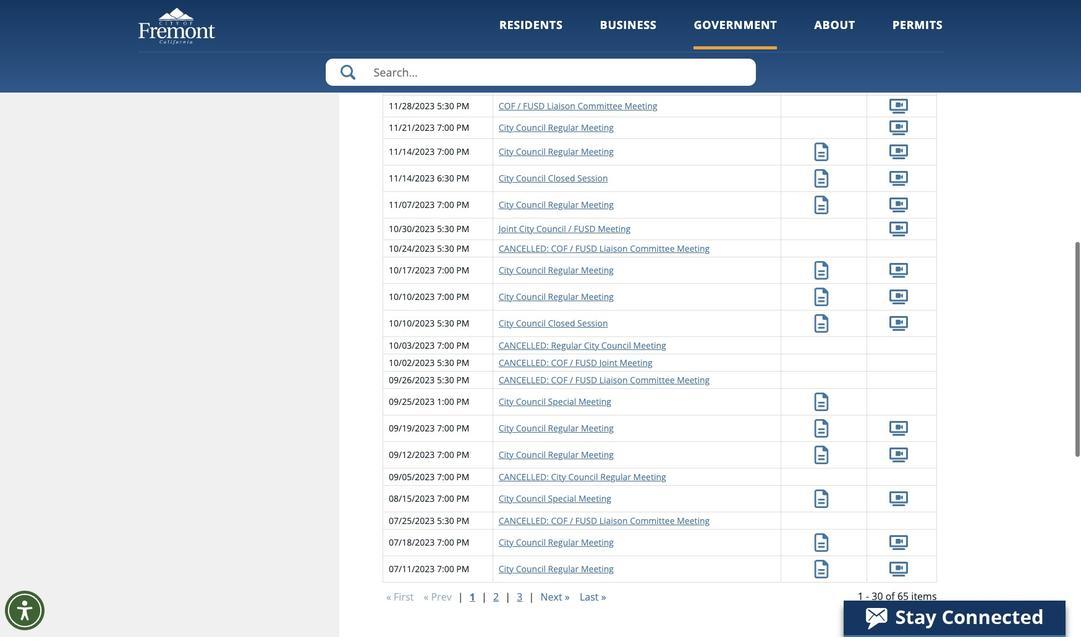 Task type: vqa. For each thing, say whether or not it's contained in the screenshot.


Task type: describe. For each thing, give the bounding box(es) containing it.
/ for 10/02/2023 5:30 pm
[[570, 357, 573, 369]]

7:00 for 07/18/2023
[[437, 537, 454, 549]]

4 | from the left
[[529, 591, 534, 604]]

city for 07/18/2023 7:00 pm
[[499, 537, 514, 549]]

5:30 for 07/25/2023
[[437, 515, 454, 527]]

city council special meeting for 08/15/2023 7:00 pm
[[499, 493, 611, 505]]

09/25/2023 1:00 pm
[[389, 396, 469, 408]]

pm for 10/30/2023 5:30 pm
[[456, 223, 469, 235]]

next
[[541, 591, 562, 604]]

7:00 for 10/17/2023
[[437, 265, 454, 276]]

cancelled: for 12/26/2023 5:30 pm
[[499, 15, 549, 27]]

closed for 10/10/2023 5:30 pm
[[548, 318, 575, 330]]

last »
[[580, 591, 606, 604]]

2 link
[[490, 590, 503, 606]]

cancelled: regular city council meeting
[[499, 340, 666, 351]]

65
[[898, 590, 909, 604]]

cancelled: cof / fusd joint meeting link
[[499, 357, 653, 369]]

fusd for 07/25/2023 5:30 pm
[[575, 515, 597, 527]]

10/24/2023 5:30 pm
[[389, 243, 469, 254]]

0 horizontal spatial 1
[[470, 591, 475, 604]]

permits
[[893, 17, 943, 32]]

11/28/2023
[[389, 100, 435, 112]]

city council regular meeting for 09/12/2023 7:00 pm
[[499, 449, 614, 461]]

council for 09/12/2023 7:00 pm
[[516, 449, 546, 461]]

pm for 10/10/2023 7:00 pm
[[456, 291, 469, 303]]

joint city council / fusd meeting link
[[499, 223, 631, 235]]

3
[[517, 591, 523, 604]]

regular for 10/17/2023 7:00 pm
[[548, 265, 579, 276]]

10/30/2023
[[389, 223, 435, 235]]

5:30 for 11/28/2023
[[437, 100, 454, 112]]

council for 11/14/2023 7:00 pm
[[516, 146, 546, 158]]

07/25/2023
[[389, 515, 435, 527]]

Search text field
[[325, 59, 756, 86]]

business
[[600, 17, 657, 32]]

7:00 for 09/19/2023
[[437, 423, 454, 435]]

30
[[872, 590, 883, 604]]

closed for 11/14/2023 6:30 pm
[[548, 173, 575, 184]]

5:30 for 10/02/2023
[[437, 357, 454, 369]]

3 | from the left
[[505, 591, 511, 604]]

07/18/2023 7:00 pm
[[389, 537, 469, 549]]

09/25/2023
[[389, 396, 435, 408]]

about
[[814, 17, 856, 32]]

pm for 11/14/2023 7:00 pm
[[456, 146, 469, 158]]

6:30
[[437, 173, 454, 184]]

special for 09/25/2023 1:00 pm
[[548, 396, 576, 408]]

liaison for 10/24/2023 5:30 pm
[[599, 243, 628, 254]]

09/05/2023
[[389, 471, 435, 483]]

city council regular meeting for 11/14/2023 7:00 pm
[[499, 146, 614, 158]]

09/19/2023 7:00 pm
[[389, 423, 469, 435]]

city council regular meeting for 12/05/2023 7:00 pm
[[499, 79, 614, 90]]

pm for 12/19/2023 7:00 pm
[[456, 32, 469, 44]]

city council regular meeting for 11/21/2023 7:00 pm
[[499, 122, 614, 134]]

5:30 for 10/10/2023
[[437, 318, 454, 330]]

city for 09/19/2023 7:00 pm
[[499, 423, 514, 435]]

pm for 07/18/2023 7:00 pm
[[456, 537, 469, 549]]

07/25/2023 5:30 pm
[[389, 515, 469, 527]]

09/12/2023
[[389, 449, 435, 461]]

committee for 07/25/2023 5:30 pm
[[630, 515, 675, 527]]

12/12/2023 7:00 pm
[[389, 54, 469, 66]]

5:30 for 09/26/2023
[[437, 374, 454, 386]]

cancelled: for 07/25/2023 5:30 pm
[[499, 515, 549, 527]]

7:00 for 08/15/2023
[[437, 493, 454, 505]]

city council regular meeting for 10/17/2023 7:00 pm
[[499, 265, 614, 276]]

committee for 12/26/2023 5:30 pm
[[630, 15, 675, 27]]

cancelled: for 10/02/2023 5:30 pm
[[499, 357, 549, 369]]

11/14/2023 for 11/14/2023 6:30 pm
[[389, 173, 435, 184]]

pm for 10/02/2023 5:30 pm
[[456, 357, 469, 369]]

12/19/2023
[[389, 32, 435, 44]]

7:00 for 11/07/2023
[[437, 199, 454, 211]]

11/21/2023
[[389, 122, 435, 134]]

liaison for 07/25/2023 5:30 pm
[[599, 515, 628, 527]]

12/12/2023
[[389, 54, 435, 66]]

government
[[694, 17, 777, 32]]

session for 10/10/2023 5:30 pm
[[577, 318, 608, 330]]

12/26/2023
[[389, 15, 435, 27]]

city for 11/14/2023 6:30 pm
[[499, 173, 514, 184]]

city council closed session for 11/14/2023 6:30 pm
[[499, 173, 608, 184]]

city council regular meeting for 10/10/2023 7:00 pm
[[499, 291, 614, 303]]

cancelled: cof / fusd liaison committee meeting link for 10/24/2023 5:30 pm
[[499, 243, 710, 254]]

/ for 12/26/2023 5:30 pm
[[570, 15, 573, 27]]

» inside 'link'
[[601, 591, 606, 604]]

regular for 10/10/2023 7:00 pm
[[548, 291, 579, 303]]

residents link
[[499, 17, 563, 49]]

council for 11/21/2023 7:00 pm
[[516, 122, 546, 134]]

city council regular meeting link for 10/17/2023 7:00 pm
[[499, 265, 614, 276]]

1 horizontal spatial 1
[[858, 590, 864, 604]]

09/26/2023 5:30 pm
[[389, 374, 469, 386]]

government link
[[694, 17, 777, 49]]

fusd for 10/24/2023 5:30 pm
[[575, 243, 597, 254]]

7:00 for 12/05/2023
[[437, 79, 454, 90]]

cancelled: cof / fusd liaison committee meeting for 10/24/2023 5:30 pm
[[499, 243, 710, 254]]

11/07/2023
[[389, 199, 435, 211]]

10/10/2023 7:00 pm
[[389, 291, 469, 303]]

council for 07/18/2023 7:00 pm
[[516, 537, 546, 549]]

pm for 09/12/2023 7:00 pm
[[456, 449, 469, 461]]

stay connected image
[[844, 602, 1065, 636]]

pm for 11/07/2023 7:00 pm
[[456, 199, 469, 211]]

pm for 12/12/2023 7:00 pm
[[456, 54, 469, 66]]

11/07/2023 7:00 pm
[[389, 199, 469, 211]]

city council regular meeting link for 11/21/2023 7:00 pm
[[499, 122, 614, 134]]

pm for 07/11/2023 7:00 pm
[[456, 564, 469, 576]]

10/03/2023 7:00 pm
[[389, 340, 469, 351]]

10/24/2023
[[389, 243, 435, 254]]

pm for 12/26/2023 5:30 pm
[[456, 15, 469, 27]]

regular for 12/05/2023 7:00 pm
[[548, 79, 579, 90]]

pm for 09/25/2023 1:00 pm
[[456, 396, 469, 408]]

cancelled: for 10/03/2023 7:00 pm
[[499, 340, 549, 351]]

10/17/2023 7:00 pm
[[389, 265, 469, 276]]

business link
[[600, 17, 657, 49]]

10/10/2023 for 10/10/2023 7:00 pm
[[389, 291, 435, 303]]

cancelled: regular city council meeting link
[[499, 340, 666, 351]]

council for 12/05/2023 7:00 pm
[[516, 79, 546, 90]]

fusd for 09/26/2023 5:30 pm
[[575, 374, 597, 386]]

7:00 for 09/12/2023
[[437, 449, 454, 461]]

city council regular meeting link for 09/19/2023 7:00 pm
[[499, 423, 614, 435]]

cancelled: for 10/24/2023 5:30 pm
[[499, 243, 549, 254]]

/ for 10/24/2023 5:30 pm
[[570, 243, 573, 254]]

10/17/2023
[[389, 265, 435, 276]]

city council special meeting link for 09/25/2023 1:00 pm
[[499, 396, 611, 408]]

city for 12/05/2023 7:00 pm
[[499, 79, 514, 90]]

city council special meeting for 09/25/2023 1:00 pm
[[499, 396, 611, 408]]

08/15/2023 7:00 pm
[[389, 493, 469, 505]]

cancelled: for 09/05/2023 7:00 pm
[[499, 471, 549, 483]]

council for 11/07/2023 7:00 pm
[[516, 199, 546, 211]]

fusd for 10/02/2023 5:30 pm
[[575, 357, 597, 369]]

pm for 11/14/2023 6:30 pm
[[456, 173, 469, 184]]



Task type: locate. For each thing, give the bounding box(es) containing it.
pm down 07/25/2023 5:30 pm
[[456, 537, 469, 549]]

2 special from the top
[[548, 493, 576, 505]]

7:00 down 10/24/2023 5:30 pm
[[437, 265, 454, 276]]

pm down the "10/02/2023 5:30 pm" in the bottom left of the page
[[456, 374, 469, 386]]

cancelled: cof / fusd joint meeting
[[499, 357, 653, 369]]

7:00 for 11/21/2023
[[437, 122, 454, 134]]

special
[[548, 396, 576, 408], [548, 493, 576, 505]]

3 cancelled: cof / fusd liaison committee meeting from the top
[[499, 374, 710, 386]]

» right last at the right
[[601, 591, 606, 604]]

11/14/2023 for 11/14/2023 7:00 pm
[[389, 146, 435, 158]]

4 cancelled: cof / fusd liaison committee meeting from the top
[[499, 515, 710, 527]]

09/12/2023 7:00 pm
[[389, 449, 469, 461]]

10/10/2023 for 10/10/2023 5:30 pm
[[389, 318, 435, 330]]

8 5:30 from the top
[[437, 515, 454, 527]]

10/10/2023 down 10/17/2023
[[389, 291, 435, 303]]

1 vertical spatial 11/14/2023
[[389, 173, 435, 184]]

10/02/2023
[[389, 357, 435, 369]]

11 7:00 from the top
[[437, 449, 454, 461]]

0 vertical spatial cancelled: city council regular meeting
[[499, 32, 666, 44]]

1 city council special meeting link from the top
[[499, 396, 611, 408]]

pm down 10/24/2023 5:30 pm
[[456, 265, 469, 276]]

4 cancelled: from the top
[[499, 340, 549, 351]]

3 city council regular meeting link from the top
[[499, 122, 614, 134]]

1 cancelled: city council regular meeting link from the top
[[499, 32, 666, 44]]

7:00 for 09/05/2023
[[437, 471, 454, 483]]

1 vertical spatial cancelled: city council regular meeting
[[499, 471, 666, 483]]

council
[[568, 32, 598, 44], [516, 54, 546, 66], [516, 79, 546, 90], [516, 122, 546, 134], [516, 146, 546, 158], [516, 173, 546, 184], [516, 199, 546, 211], [536, 223, 566, 235], [516, 265, 546, 276], [516, 291, 546, 303], [516, 318, 546, 330], [601, 340, 631, 351], [516, 396, 546, 408], [516, 423, 546, 435], [516, 449, 546, 461], [568, 471, 598, 483], [516, 493, 546, 505], [516, 537, 546, 549], [516, 564, 546, 576]]

pm up 09/05/2023 7:00 pm
[[456, 449, 469, 461]]

2 session from the top
[[577, 318, 608, 330]]

7 pm from the top
[[456, 146, 469, 158]]

cof / fusd liaison committee meeting
[[499, 100, 657, 112]]

1 horizontal spatial joint
[[599, 357, 618, 369]]

1 vertical spatial 10/10/2023
[[389, 318, 435, 330]]

city council regular meeting for 09/19/2023 7:00 pm
[[499, 423, 614, 435]]

pm for 12/05/2023 7:00 pm
[[456, 79, 469, 90]]

3 7:00 from the top
[[437, 79, 454, 90]]

joint
[[499, 223, 517, 235], [599, 357, 618, 369]]

10/10/2023
[[389, 291, 435, 303], [389, 318, 435, 330]]

10/03/2023
[[389, 340, 435, 351]]

1 vertical spatial city council closed session
[[499, 318, 608, 330]]

7:00 for 10/03/2023
[[437, 340, 454, 351]]

cancelled: cof / fusd liaison committee meeting for 07/25/2023 5:30 pm
[[499, 515, 710, 527]]

council for 09/19/2023 7:00 pm
[[516, 423, 546, 435]]

7:00 up the "10/02/2023 5:30 pm" in the bottom left of the page
[[437, 340, 454, 351]]

city for 11/07/2023 7:00 pm
[[499, 199, 514, 211]]

session
[[577, 173, 608, 184], [577, 318, 608, 330]]

7:00 down "12/19/2023 7:00 pm"
[[437, 54, 454, 66]]

10/10/2023 5:30 pm
[[389, 318, 469, 330]]

0 vertical spatial special
[[548, 396, 576, 408]]

11 city council regular meeting from the top
[[499, 564, 614, 576]]

2 city council closed session link from the top
[[499, 318, 608, 330]]

1 pm from the top
[[456, 15, 469, 27]]

11 city council regular meeting link from the top
[[499, 564, 614, 576]]

next » link
[[537, 590, 574, 606]]

7:00 up 10/10/2023 5:30 pm on the left of the page
[[437, 291, 454, 303]]

9 city council regular meeting link from the top
[[499, 449, 614, 461]]

city for 09/12/2023 7:00 pm
[[499, 449, 514, 461]]

0 vertical spatial city council closed session
[[499, 173, 608, 184]]

2 | from the left
[[482, 591, 487, 604]]

about link
[[814, 17, 856, 49]]

1
[[858, 590, 864, 604], [470, 591, 475, 604]]

10/30/2023 5:30 pm
[[389, 223, 469, 235]]

1 city council regular meeting link from the top
[[499, 54, 614, 66]]

pm right 6:30
[[456, 173, 469, 184]]

09/05/2023 7:00 pm
[[389, 471, 469, 483]]

22 pm from the top
[[456, 493, 469, 505]]

last » link
[[576, 590, 610, 606]]

| left 2 link
[[482, 591, 487, 604]]

1 cancelled: city council regular meeting from the top
[[499, 32, 666, 44]]

pm up 11/28/2023 5:30 pm
[[456, 79, 469, 90]]

committee for 10/24/2023 5:30 pm
[[630, 243, 675, 254]]

pm right 1:00
[[456, 396, 469, 408]]

5 city council regular meeting from the top
[[499, 199, 614, 211]]

session for 11/14/2023 6:30 pm
[[577, 173, 608, 184]]

7 city council regular meeting link from the top
[[499, 291, 614, 303]]

17 pm from the top
[[456, 374, 469, 386]]

meeting
[[677, 15, 710, 27], [633, 32, 666, 44], [581, 54, 614, 66], [581, 79, 614, 90], [625, 100, 657, 112], [581, 122, 614, 134], [581, 146, 614, 158], [581, 199, 614, 211], [598, 223, 631, 235], [677, 243, 710, 254], [581, 265, 614, 276], [581, 291, 614, 303], [633, 340, 666, 351], [620, 357, 653, 369], [677, 374, 710, 386], [579, 396, 611, 408], [581, 423, 614, 435], [581, 449, 614, 461], [633, 471, 666, 483], [579, 493, 611, 505], [677, 515, 710, 527], [581, 537, 614, 549], [581, 564, 614, 576]]

council for 08/15/2023 7:00 pm
[[516, 493, 546, 505]]

7:00 up 11/28/2023 5:30 pm
[[437, 79, 454, 90]]

pm for 08/15/2023 7:00 pm
[[456, 493, 469, 505]]

5:30 down 08/15/2023 7:00 pm
[[437, 515, 454, 527]]

/
[[570, 15, 573, 27], [518, 100, 521, 112], [568, 223, 572, 235], [570, 243, 573, 254], [570, 357, 573, 369], [570, 374, 573, 386], [570, 515, 573, 527]]

pm down 10/17/2023 7:00 pm
[[456, 291, 469, 303]]

-
[[866, 590, 869, 604]]

11/21/2023 7:00 pm
[[389, 122, 469, 134]]

7:00 for 11/14/2023
[[437, 146, 454, 158]]

11/14/2023 down 11/21/2023
[[389, 146, 435, 158]]

city council regular meeting for 12/12/2023 7:00 pm
[[499, 54, 614, 66]]

city council regular meeting link for 10/10/2023 7:00 pm
[[499, 291, 614, 303]]

7:00 up 6:30
[[437, 146, 454, 158]]

city council regular meeting link
[[499, 54, 614, 66], [499, 79, 614, 90], [499, 122, 614, 134], [499, 146, 614, 158], [499, 199, 614, 211], [499, 265, 614, 276], [499, 291, 614, 303], [499, 423, 614, 435], [499, 449, 614, 461], [499, 537, 614, 549], [499, 564, 614, 576]]

pm
[[456, 15, 469, 27], [456, 32, 469, 44], [456, 54, 469, 66], [456, 79, 469, 90], [456, 100, 469, 112], [456, 122, 469, 134], [456, 146, 469, 158], [456, 173, 469, 184], [456, 199, 469, 211], [456, 223, 469, 235], [456, 243, 469, 254], [456, 265, 469, 276], [456, 291, 469, 303], [456, 318, 469, 330], [456, 340, 469, 351], [456, 357, 469, 369], [456, 374, 469, 386], [456, 396, 469, 408], [456, 423, 469, 435], [456, 449, 469, 461], [456, 471, 469, 483], [456, 493, 469, 505], [456, 515, 469, 527], [456, 537, 469, 549], [456, 564, 469, 576]]

pm down 09/12/2023 7:00 pm
[[456, 471, 469, 483]]

cancelled:
[[499, 15, 549, 27], [499, 32, 549, 44], [499, 243, 549, 254], [499, 340, 549, 351], [499, 357, 549, 369], [499, 374, 549, 386], [499, 471, 549, 483], [499, 515, 549, 527]]

2 city council regular meeting link from the top
[[499, 79, 614, 90]]

closed up cancelled: regular city council meeting link
[[548, 318, 575, 330]]

closed up joint city council / fusd meeting 'link'
[[548, 173, 575, 184]]

4 5:30 from the top
[[437, 243, 454, 254]]

cancelled: cof / fusd liaison committee meeting link
[[499, 15, 710, 27], [499, 243, 710, 254], [499, 374, 710, 386], [499, 515, 710, 527]]

4 city council regular meeting from the top
[[499, 146, 614, 158]]

1 cancelled: cof / fusd liaison committee meeting link from the top
[[499, 15, 710, 27]]

6 5:30 from the top
[[437, 357, 454, 369]]

special for 08/15/2023 7:00 pm
[[548, 493, 576, 505]]

2 cancelled: cof / fusd liaison committee meeting link from the top
[[499, 243, 710, 254]]

16 pm from the top
[[456, 357, 469, 369]]

0 horizontal spatial »
[[565, 591, 570, 604]]

7:00 up 09/05/2023 7:00 pm
[[437, 449, 454, 461]]

city for 10/10/2023 5:30 pm
[[499, 318, 514, 330]]

city council closed session link up joint city council / fusd meeting 'link'
[[499, 173, 608, 184]]

23 pm from the top
[[456, 515, 469, 527]]

regular for 11/21/2023 7:00 pm
[[548, 122, 579, 134]]

5:30
[[437, 15, 454, 27], [437, 100, 454, 112], [437, 223, 454, 235], [437, 243, 454, 254], [437, 318, 454, 330], [437, 357, 454, 369], [437, 374, 454, 386], [437, 515, 454, 527]]

1 session from the top
[[577, 173, 608, 184]]

11/14/2023
[[389, 146, 435, 158], [389, 173, 435, 184]]

5:30 for 12/26/2023
[[437, 15, 454, 27]]

11/14/2023 up 11/07/2023
[[389, 173, 435, 184]]

city council regular meeting link for 07/11/2023 7:00 pm
[[499, 564, 614, 576]]

cancelled: for 12/19/2023 7:00 pm
[[499, 32, 549, 44]]

regular for 12/12/2023 7:00 pm
[[548, 54, 579, 66]]

city for 11/21/2023 7:00 pm
[[499, 122, 514, 134]]

4 pm from the top
[[456, 79, 469, 90]]

pm up the "10/02/2023 5:30 pm" in the bottom left of the page
[[456, 340, 469, 351]]

9 pm from the top
[[456, 199, 469, 211]]

2 10/10/2023 from the top
[[389, 318, 435, 330]]

pm down "12/19/2023 7:00 pm"
[[456, 54, 469, 66]]

0 horizontal spatial joint
[[499, 223, 517, 235]]

cancelled: city council regular meeting link for 09/05/2023 7:00 pm
[[499, 471, 666, 483]]

permits link
[[893, 17, 943, 49]]

11 pm from the top
[[456, 243, 469, 254]]

1 cancelled: cof / fusd liaison committee meeting from the top
[[499, 15, 710, 27]]

2 » from the left
[[601, 591, 606, 604]]

pm for 10/17/2023 7:00 pm
[[456, 265, 469, 276]]

07/11/2023
[[389, 564, 435, 576]]

regular for 11/07/2023 7:00 pm
[[548, 199, 579, 211]]

5:30 up 10/24/2023 5:30 pm
[[437, 223, 454, 235]]

8 pm from the top
[[456, 173, 469, 184]]

1 10/10/2023 from the top
[[389, 291, 435, 303]]

1 vertical spatial joint
[[599, 357, 618, 369]]

8 7:00 from the top
[[437, 291, 454, 303]]

10/10/2023 up "10/03/2023"
[[389, 318, 435, 330]]

5:30 down 10/30/2023 5:30 pm on the left top of the page
[[437, 243, 454, 254]]

8 cancelled: from the top
[[499, 515, 549, 527]]

2 cancelled: city council regular meeting from the top
[[499, 471, 666, 483]]

4 7:00 from the top
[[437, 122, 454, 134]]

cancelled: cof / fusd liaison committee meeting link for 12/26/2023 5:30 pm
[[499, 15, 710, 27]]

cof / fusd liaison committee meeting link
[[499, 100, 657, 112]]

3 link
[[513, 590, 526, 606]]

6 7:00 from the top
[[437, 199, 454, 211]]

1:00
[[437, 396, 454, 408]]

1 » from the left
[[565, 591, 570, 604]]

items
[[911, 590, 937, 604]]

6 city council regular meeting from the top
[[499, 265, 614, 276]]

4 city council regular meeting link from the top
[[499, 146, 614, 158]]

liaison
[[599, 15, 628, 27], [547, 100, 575, 112], [599, 243, 628, 254], [599, 374, 628, 386], [599, 515, 628, 527]]

regular
[[600, 32, 631, 44], [548, 54, 579, 66], [548, 79, 579, 90], [548, 122, 579, 134], [548, 146, 579, 158], [548, 199, 579, 211], [548, 265, 579, 276], [548, 291, 579, 303], [551, 340, 582, 351], [548, 423, 579, 435], [548, 449, 579, 461], [600, 471, 631, 483], [548, 537, 579, 549], [548, 564, 579, 576]]

fusd for 12/26/2023 5:30 pm
[[575, 15, 597, 27]]

1 left 2
[[470, 591, 475, 604]]

12/05/2023 7:00 pm
[[389, 79, 469, 90]]

12 7:00 from the top
[[437, 471, 454, 483]]

12/26/2023 5:30 pm
[[389, 15, 469, 27]]

city council regular meeting link for 12/12/2023 7:00 pm
[[499, 54, 614, 66]]

pm down 09/05/2023 7:00 pm
[[456, 493, 469, 505]]

2 closed from the top
[[548, 318, 575, 330]]

session up cancelled: regular city council meeting link
[[577, 318, 608, 330]]

07/18/2023
[[389, 537, 435, 549]]

10 7:00 from the top
[[437, 423, 454, 435]]

joint city council / fusd meeting
[[499, 223, 631, 235]]

6 pm from the top
[[456, 122, 469, 134]]

pm for 09/05/2023 7:00 pm
[[456, 471, 469, 483]]

city council regular meeting for 07/18/2023 7:00 pm
[[499, 537, 614, 549]]

24 pm from the top
[[456, 537, 469, 549]]

09/19/2023
[[389, 423, 435, 435]]

7 7:00 from the top
[[437, 265, 454, 276]]

1 vertical spatial closed
[[548, 318, 575, 330]]

7:00 down 1:00
[[437, 423, 454, 435]]

1 5:30 from the top
[[437, 15, 454, 27]]

city for 08/15/2023 7:00 pm
[[499, 493, 514, 505]]

pm up 10/24/2023 5:30 pm
[[456, 223, 469, 235]]

1 link
[[466, 590, 479, 606]]

1 vertical spatial session
[[577, 318, 608, 330]]

1 vertical spatial city council closed session link
[[499, 318, 608, 330]]

07/11/2023 7:00 pm
[[389, 564, 469, 576]]

2 city council regular meeting from the top
[[499, 79, 614, 90]]

13 7:00 from the top
[[437, 493, 454, 505]]

21 pm from the top
[[456, 471, 469, 483]]

5:30 for 10/30/2023
[[437, 223, 454, 235]]

0 vertical spatial session
[[577, 173, 608, 184]]

pm down 11/28/2023 5:30 pm
[[456, 122, 469, 134]]

| left 3
[[505, 591, 511, 604]]

pm up 10/03/2023 7:00 pm
[[456, 318, 469, 330]]

pm up 1 link
[[456, 564, 469, 576]]

12/19/2023 7:00 pm
[[389, 32, 469, 44]]

pm down the 11/21/2023 7:00 pm
[[456, 146, 469, 158]]

closed
[[548, 173, 575, 184], [548, 318, 575, 330]]

7:00 down 07/18/2023 7:00 pm on the left of page
[[437, 564, 454, 576]]

pm down 09/25/2023 1:00 pm
[[456, 423, 469, 435]]

1 city council closed session link from the top
[[499, 173, 608, 184]]

0 vertical spatial cancelled: city council regular meeting link
[[499, 32, 666, 44]]

1 city council regular meeting from the top
[[499, 54, 614, 66]]

cancelled: city council regular meeting link
[[499, 32, 666, 44], [499, 471, 666, 483]]

pm for 09/26/2023 5:30 pm
[[456, 374, 469, 386]]

pm for 07/25/2023 5:30 pm
[[456, 515, 469, 527]]

2 city council special meeting link from the top
[[499, 493, 611, 505]]

fusd
[[575, 15, 597, 27], [523, 100, 545, 112], [574, 223, 596, 235], [575, 243, 597, 254], [575, 357, 597, 369], [575, 374, 597, 386], [575, 515, 597, 527]]

2
[[493, 591, 499, 604]]

7:00
[[437, 32, 454, 44], [437, 54, 454, 66], [437, 79, 454, 90], [437, 122, 454, 134], [437, 146, 454, 158], [437, 199, 454, 211], [437, 265, 454, 276], [437, 291, 454, 303], [437, 340, 454, 351], [437, 423, 454, 435], [437, 449, 454, 461], [437, 471, 454, 483], [437, 493, 454, 505], [437, 537, 454, 549], [437, 564, 454, 576]]

| 1 | 2 | 3 | next »
[[458, 591, 570, 604]]

0 vertical spatial city council closed session link
[[499, 173, 608, 184]]

»
[[565, 591, 570, 604], [601, 591, 606, 604]]

pm up 09/26/2023 5:30 pm
[[456, 357, 469, 369]]

cancelled: city council regular meeting for 09/05/2023 7:00 pm
[[499, 471, 666, 483]]

1 left -
[[858, 590, 864, 604]]

7:00 down 07/25/2023 5:30 pm
[[437, 537, 454, 549]]

11/28/2023 5:30 pm
[[389, 100, 469, 112]]

8 city council regular meeting link from the top
[[499, 423, 614, 435]]

city council closed session link for 11/14/2023 6:30 pm
[[499, 173, 608, 184]]

0 vertical spatial 11/14/2023
[[389, 146, 435, 158]]

1 cancelled: from the top
[[499, 15, 549, 27]]

0 vertical spatial 10/10/2023
[[389, 291, 435, 303]]

committee
[[630, 15, 675, 27], [578, 100, 622, 112], [630, 243, 675, 254], [630, 374, 675, 386], [630, 515, 675, 527]]

20 pm from the top
[[456, 449, 469, 461]]

city council special meeting link for 08/15/2023 7:00 pm
[[499, 493, 611, 505]]

pm up 10/30/2023 5:30 pm on the left top of the page
[[456, 199, 469, 211]]

city council closed session link up cancelled: regular city council meeting link
[[499, 318, 608, 330]]

14 7:00 from the top
[[437, 537, 454, 549]]

» right next
[[565, 591, 570, 604]]

5 5:30 from the top
[[437, 318, 454, 330]]

city council regular meeting link for 07/18/2023 7:00 pm
[[499, 537, 614, 549]]

liaison for 12/26/2023 5:30 pm
[[599, 15, 628, 27]]

cancelled: cof / fusd liaison committee meeting link for 07/25/2023 5:30 pm
[[499, 515, 710, 527]]

25 pm from the top
[[456, 564, 469, 576]]

1 | from the left
[[458, 591, 463, 604]]

1 vertical spatial cancelled: city council regular meeting link
[[499, 471, 666, 483]]

| left 1 link
[[458, 591, 463, 604]]

council for 09/25/2023 1:00 pm
[[516, 396, 546, 408]]

3 city council regular meeting from the top
[[499, 122, 614, 134]]

city for 10/10/2023 7:00 pm
[[499, 291, 514, 303]]

0 vertical spatial closed
[[548, 173, 575, 184]]

0 vertical spatial city council special meeting
[[499, 396, 611, 408]]

pm down 12/26/2023 5:30 pm at left
[[456, 32, 469, 44]]

10 city council regular meeting link from the top
[[499, 537, 614, 549]]

7:00 down 11/28/2023 5:30 pm
[[437, 122, 454, 134]]

city council closed session up joint city council / fusd meeting 'link'
[[499, 173, 608, 184]]

1 7:00 from the top
[[437, 32, 454, 44]]

9 city council regular meeting from the top
[[499, 449, 614, 461]]

residents
[[499, 17, 563, 32]]

19 pm from the top
[[456, 423, 469, 435]]

city for 10/17/2023 7:00 pm
[[499, 265, 514, 276]]

2 pm from the top
[[456, 32, 469, 44]]

city council regular meeting link for 09/12/2023 7:00 pm
[[499, 449, 614, 461]]

council for 10/17/2023 7:00 pm
[[516, 265, 546, 276]]

10/02/2023 5:30 pm
[[389, 357, 469, 369]]

5 7:00 from the top
[[437, 146, 454, 158]]

pm up the 11/21/2023 7:00 pm
[[456, 100, 469, 112]]

5:30 up the 11/21/2023 7:00 pm
[[437, 100, 454, 112]]

5:30 for 10/24/2023
[[437, 243, 454, 254]]

pm up 07/18/2023 7:00 pm on the left of page
[[456, 515, 469, 527]]

city council special meeting
[[499, 396, 611, 408], [499, 493, 611, 505]]

7:00 down 6:30
[[437, 199, 454, 211]]

5:30 up 10/03/2023 7:00 pm
[[437, 318, 454, 330]]

regular for 07/18/2023 7:00 pm
[[548, 537, 579, 549]]

1 vertical spatial special
[[548, 493, 576, 505]]

2 city council closed session from the top
[[499, 318, 608, 330]]

/ for 07/25/2023 5:30 pm
[[570, 515, 573, 527]]

6 cancelled: from the top
[[499, 374, 549, 386]]

cancelled: cof / fusd liaison committee meeting
[[499, 15, 710, 27], [499, 243, 710, 254], [499, 374, 710, 386], [499, 515, 710, 527]]

7 city council regular meeting from the top
[[499, 291, 614, 303]]

cof for 09/26/2023 5:30 pm
[[551, 374, 568, 386]]

pm down 10/30/2023 5:30 pm on the left top of the page
[[456, 243, 469, 254]]

7:00 down 09/05/2023 7:00 pm
[[437, 493, 454, 505]]

10 pm from the top
[[456, 223, 469, 235]]

liaison for 09/26/2023 5:30 pm
[[599, 374, 628, 386]]

cof for 07/25/2023 5:30 pm
[[551, 515, 568, 527]]

08/15/2023
[[389, 493, 435, 505]]

7:00 down 12/26/2023 5:30 pm at left
[[437, 32, 454, 44]]

5:30 up 1:00
[[437, 374, 454, 386]]

1 city council special meeting from the top
[[499, 396, 611, 408]]

city council closed session
[[499, 173, 608, 184], [499, 318, 608, 330]]

city council closed session up cancelled: regular city council meeting link
[[499, 318, 608, 330]]

09/26/2023
[[389, 374, 435, 386]]

cof for 10/24/2023 5:30 pm
[[551, 243, 568, 254]]

1 11/14/2023 from the top
[[389, 146, 435, 158]]

session up joint city council / fusd meeting 'link'
[[577, 173, 608, 184]]

11/14/2023 7:00 pm
[[389, 146, 469, 158]]

city council regular meeting
[[499, 54, 614, 66], [499, 79, 614, 90], [499, 122, 614, 134], [499, 146, 614, 158], [499, 199, 614, 211], [499, 265, 614, 276], [499, 291, 614, 303], [499, 423, 614, 435], [499, 449, 614, 461], [499, 537, 614, 549], [499, 564, 614, 576]]

5:30 up 09/26/2023 5:30 pm
[[437, 357, 454, 369]]

regular for 09/19/2023 7:00 pm
[[548, 423, 579, 435]]

2 city council special meeting from the top
[[499, 493, 611, 505]]

13 pm from the top
[[456, 291, 469, 303]]

pm up "12/19/2023 7:00 pm"
[[456, 15, 469, 27]]

2 cancelled: cof / fusd liaison committee meeting from the top
[[499, 243, 710, 254]]

cof for 12/26/2023 5:30 pm
[[551, 15, 568, 27]]

pm for 10/24/2023 5:30 pm
[[456, 243, 469, 254]]

council for 10/10/2023 7:00 pm
[[516, 291, 546, 303]]

| right 3
[[529, 591, 534, 604]]

of
[[886, 590, 895, 604]]

7:00 down 09/12/2023 7:00 pm
[[437, 471, 454, 483]]

pm for 10/10/2023 5:30 pm
[[456, 318, 469, 330]]

1 vertical spatial city council special meeting link
[[499, 493, 611, 505]]

12/05/2023
[[389, 79, 435, 90]]

1 closed from the top
[[548, 173, 575, 184]]

cancelled: for 09/26/2023 5:30 pm
[[499, 374, 549, 386]]

1 horizontal spatial »
[[601, 591, 606, 604]]

cancelled: cof / fusd liaison committee meeting for 12/26/2023 5:30 pm
[[499, 15, 710, 27]]

18 pm from the top
[[456, 396, 469, 408]]

7 cancelled: from the top
[[499, 471, 549, 483]]

regular for 09/12/2023 7:00 pm
[[548, 449, 579, 461]]

8 city council regular meeting from the top
[[499, 423, 614, 435]]

2 cancelled: from the top
[[499, 32, 549, 44]]

1 - 30 of 65 items
[[858, 590, 937, 604]]

12 pm from the top
[[456, 265, 469, 276]]

5:30 up "12/19/2023 7:00 pm"
[[437, 15, 454, 27]]

3 pm from the top
[[456, 54, 469, 66]]

9 7:00 from the top
[[437, 340, 454, 351]]

3 cancelled: from the top
[[499, 243, 549, 254]]

city council regular meeting link for 11/07/2023 7:00 pm
[[499, 199, 614, 211]]

cancelled: city council regular meeting
[[499, 32, 666, 44], [499, 471, 666, 483]]

1 vertical spatial city council special meeting
[[499, 493, 611, 505]]

3 5:30 from the top
[[437, 223, 454, 235]]

cancelled: city council regular meeting for 12/19/2023 7:00 pm
[[499, 32, 666, 44]]

cof
[[551, 15, 568, 27], [499, 100, 515, 112], [551, 243, 568, 254], [551, 357, 568, 369], [551, 374, 568, 386], [551, 515, 568, 527]]

council for 12/12/2023 7:00 pm
[[516, 54, 546, 66]]

city council closed session link
[[499, 173, 608, 184], [499, 318, 608, 330]]

last
[[580, 591, 599, 604]]

pm for 11/21/2023 7:00 pm
[[456, 122, 469, 134]]

2 7:00 from the top
[[437, 54, 454, 66]]

0 vertical spatial joint
[[499, 223, 517, 235]]

11/14/2023 6:30 pm
[[389, 173, 469, 184]]

3 cancelled: cof / fusd liaison committee meeting link from the top
[[499, 374, 710, 386]]

14 pm from the top
[[456, 318, 469, 330]]

0 vertical spatial city council special meeting link
[[499, 396, 611, 408]]

15 7:00 from the top
[[437, 564, 454, 576]]



